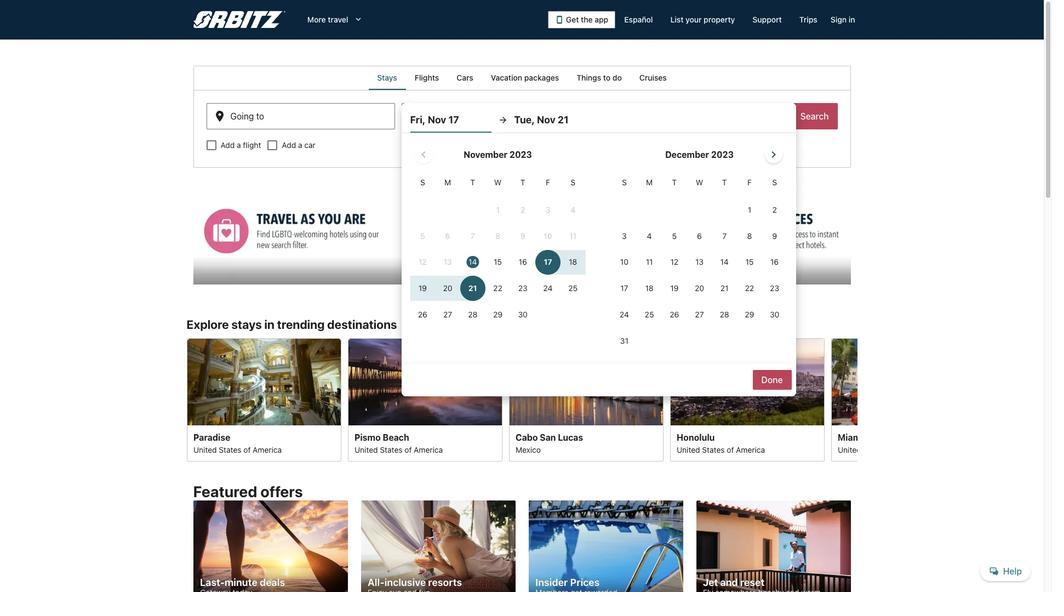 Task type: describe. For each thing, give the bounding box(es) containing it.
insider
[[536, 577, 568, 589]]

24 for the leftmost 24 button
[[544, 284, 553, 293]]

tue, nov 21 button
[[515, 107, 596, 133]]

flight
[[243, 140, 261, 150]]

beach for pismo beach
[[383, 432, 409, 442]]

next month image
[[768, 148, 781, 161]]

tue,
[[515, 114, 535, 126]]

featured offers
[[193, 483, 303, 501]]

mexico
[[516, 445, 541, 454]]

cruises
[[640, 73, 667, 82]]

minute
[[225, 577, 257, 589]]

orbitz logo image
[[193, 11, 286, 29]]

directional image
[[498, 115, 508, 125]]

states inside miami beach united states of america
[[864, 445, 886, 454]]

makiki - lower punchbowl - tantalus showing landscape views, a sunset and a city image
[[670, 338, 825, 425]]

miami beach featuring a city and street scenes image
[[832, 338, 986, 425]]

today element
[[467, 256, 480, 268]]

add for add a car
[[282, 140, 296, 150]]

america inside 'pismo beach united states of america'
[[414, 445, 443, 454]]

deals
[[260, 577, 285, 589]]

sign in button
[[827, 10, 860, 30]]

flights link
[[406, 66, 448, 90]]

29 inside november 2023 element
[[494, 310, 503, 319]]

26 for 1st the 26 button from the right
[[670, 310, 680, 319]]

united inside 'pismo beach united states of america'
[[355, 445, 378, 454]]

trending
[[277, 317, 325, 332]]

jet
[[703, 577, 718, 589]]

31 button
[[612, 328, 637, 354]]

1 horizontal spatial 25 button
[[637, 302, 662, 327]]

15 inside november 2023 element
[[494, 257, 502, 267]]

8 button
[[738, 224, 763, 249]]

more travel
[[308, 15, 348, 24]]

all-
[[368, 577, 384, 589]]

search
[[801, 111, 829, 121]]

vacation
[[491, 73, 523, 82]]

property
[[704, 15, 736, 24]]

1 26 button from the left
[[410, 302, 436, 327]]

2 26 button from the left
[[662, 302, 687, 327]]

1 16 button from the left
[[511, 250, 536, 275]]

vacation packages
[[491, 73, 559, 82]]

4
[[647, 231, 652, 241]]

december
[[666, 150, 710, 160]]

more
[[308, 15, 326, 24]]

prices
[[570, 577, 600, 589]]

honolulu
[[677, 432, 715, 442]]

12 button
[[662, 250, 687, 275]]

16 for first 16 button from right
[[771, 257, 779, 267]]

in inside dropdown button
[[849, 15, 856, 24]]

reset
[[741, 577, 765, 589]]

of inside honolulu united states of america
[[727, 445, 734, 454]]

25 button inside november 2023 element
[[561, 276, 586, 301]]

28 for second 28 button from the left
[[720, 310, 730, 319]]

19
[[671, 284, 679, 293]]

a for flight
[[237, 140, 241, 150]]

7
[[723, 231, 727, 241]]

list your property
[[671, 15, 736, 24]]

24 for bottom 24 button
[[620, 310, 629, 319]]

of inside miami beach united states of america
[[888, 445, 895, 454]]

19 button
[[662, 276, 687, 301]]

explore
[[187, 317, 229, 332]]

states inside "paradise united states of america"
[[219, 445, 241, 454]]

america inside miami beach united states of america
[[898, 445, 927, 454]]

2 28 button from the left
[[713, 302, 738, 327]]

2 23 button from the left
[[763, 276, 788, 301]]

22 for 22 button inside november 2023 element
[[494, 284, 503, 293]]

20 button
[[687, 276, 713, 301]]

united inside miami beach united states of america
[[838, 445, 862, 454]]

travel
[[328, 15, 348, 24]]

sign
[[831, 15, 847, 24]]

9
[[773, 231, 778, 241]]

17 right fri,
[[449, 114, 459, 126]]

vacation packages link
[[482, 66, 568, 90]]

1 horizontal spatial 21
[[558, 114, 569, 126]]

16 for second 16 button from right
[[519, 257, 527, 267]]

1 29 button from the left
[[486, 302, 511, 327]]

22 button inside november 2023 element
[[486, 276, 511, 301]]

0 horizontal spatial 21
[[479, 116, 488, 126]]

your
[[686, 15, 702, 24]]

cars link
[[448, 66, 482, 90]]

flights
[[415, 73, 439, 82]]

trips link
[[791, 10, 827, 30]]

25 for rightmost 25 button
[[645, 310, 655, 319]]

support
[[753, 15, 783, 24]]

car
[[305, 140, 316, 150]]

31
[[621, 336, 629, 345]]

17 left -
[[444, 116, 453, 126]]

all-inclusive resorts
[[368, 577, 462, 589]]

5 button
[[662, 224, 687, 249]]

miami beach united states of america
[[838, 432, 927, 454]]

previous month image
[[417, 148, 431, 161]]

tue, nov 21
[[515, 114, 569, 126]]

the
[[581, 15, 593, 24]]

featured offers main content
[[0, 66, 1045, 592]]

states inside 'pismo beach united states of america'
[[380, 445, 403, 454]]

w for december
[[696, 178, 704, 187]]

1 15 button from the left
[[486, 250, 511, 275]]

offers
[[261, 483, 303, 501]]

18
[[646, 284, 654, 293]]

states inside honolulu united states of america
[[702, 445, 725, 454]]

21 inside 'december 2023' element
[[721, 284, 729, 293]]

last-minute deals
[[200, 577, 285, 589]]

america inside honolulu united states of america
[[736, 445, 765, 454]]

2 16 button from the left
[[763, 250, 788, 275]]

support link
[[744, 10, 791, 30]]

fri, nov 17 button
[[410, 107, 492, 133]]

1 27 button from the left
[[436, 302, 461, 327]]

app
[[595, 15, 609, 24]]

español
[[625, 15, 653, 24]]

2 30 button from the left
[[763, 302, 788, 327]]

23 inside november 2023 element
[[519, 284, 528, 293]]

trips
[[800, 15, 818, 24]]

11
[[646, 257, 653, 267]]

2 button
[[763, 197, 788, 223]]

marina cabo san lucas which includes a marina, a coastal town and night scenes image
[[509, 338, 664, 425]]

26 for first the 26 button
[[418, 310, 428, 319]]

show next card image
[[851, 393, 865, 406]]

2 27 button from the left
[[687, 302, 713, 327]]

cars
[[457, 73, 474, 82]]

destinations
[[328, 317, 397, 332]]

search button
[[792, 103, 838, 129]]

f for november 2023
[[546, 178, 551, 187]]

1 s from the left
[[421, 178, 425, 187]]

more travel button
[[299, 10, 373, 30]]

inclusive
[[384, 577, 426, 589]]

1 30 button from the left
[[511, 302, 536, 327]]

december 2023 element
[[612, 177, 788, 355]]

9 button
[[763, 224, 788, 249]]

sign in
[[831, 15, 856, 24]]

2 14 button from the left
[[713, 250, 738, 275]]



Task type: locate. For each thing, give the bounding box(es) containing it.
1 horizontal spatial 14 button
[[713, 250, 738, 275]]

2 26 from the left
[[670, 310, 680, 319]]

0 vertical spatial 24 button
[[536, 276, 561, 301]]

1 horizontal spatial w
[[696, 178, 704, 187]]

t
[[471, 178, 476, 187], [521, 178, 526, 187], [673, 178, 677, 187], [723, 178, 727, 187]]

0 horizontal spatial m
[[445, 178, 451, 187]]

1 23 from the left
[[519, 284, 528, 293]]

4 of from the left
[[888, 445, 895, 454]]

1 horizontal spatial 16 button
[[763, 250, 788, 275]]

0 vertical spatial 25
[[569, 284, 578, 293]]

0 horizontal spatial 26
[[418, 310, 428, 319]]

13
[[696, 257, 704, 267]]

27 button
[[436, 302, 461, 327], [687, 302, 713, 327]]

m for november 2023
[[445, 178, 451, 187]]

of inside "paradise united states of america"
[[243, 445, 251, 454]]

cruises link
[[631, 66, 676, 90]]

san
[[540, 432, 556, 442]]

11 button
[[637, 250, 662, 275]]

15 inside 'december 2023' element
[[746, 257, 754, 267]]

1 30 from the left
[[519, 310, 528, 319]]

22 for 22 button within the 'december 2023' element
[[746, 284, 755, 293]]

30 inside 'december 2023' element
[[770, 310, 780, 319]]

2023 for november 2023
[[510, 150, 532, 160]]

united down pismo
[[355, 445, 378, 454]]

2 a from the left
[[298, 140, 302, 150]]

español button
[[616, 10, 662, 30]]

1 horizontal spatial 16
[[771, 257, 779, 267]]

27
[[444, 310, 453, 319], [696, 310, 704, 319]]

t down november
[[471, 178, 476, 187]]

21 right 20 button
[[721, 284, 729, 293]]

25 for 25 button within november 2023 element
[[569, 284, 578, 293]]

24 inside november 2023 element
[[544, 284, 553, 293]]

1 horizontal spatial in
[[849, 15, 856, 24]]

4 t from the left
[[723, 178, 727, 187]]

23 button
[[511, 276, 536, 301], [763, 276, 788, 301]]

1 of from the left
[[243, 445, 251, 454]]

to
[[604, 73, 611, 82]]

1 horizontal spatial 24
[[620, 310, 629, 319]]

16 inside november 2023 element
[[519, 257, 527, 267]]

0 horizontal spatial 24
[[544, 284, 553, 293]]

2 15 from the left
[[746, 257, 754, 267]]

15 button
[[486, 250, 511, 275], [738, 250, 763, 275]]

15
[[494, 257, 502, 267], [746, 257, 754, 267]]

16 right today element
[[519, 257, 527, 267]]

f inside 'december 2023' element
[[748, 178, 752, 187]]

15 right today element
[[494, 257, 502, 267]]

t down november 2023
[[521, 178, 526, 187]]

pismo beach featuring a sunset, views and tropical scenes image
[[348, 338, 503, 425]]

30 inside november 2023 element
[[519, 310, 528, 319]]

25 down 18 "button"
[[645, 310, 655, 319]]

22 inside november 2023 element
[[494, 284, 503, 293]]

a
[[237, 140, 241, 150], [298, 140, 302, 150]]

1 22 button from the left
[[486, 276, 511, 301]]

2023 for december 2023
[[712, 150, 734, 160]]

1 28 from the left
[[468, 310, 478, 319]]

pismo
[[355, 432, 381, 442]]

add a flight
[[221, 140, 261, 150]]

1 horizontal spatial 29 button
[[738, 302, 763, 327]]

27 inside november 2023 element
[[444, 310, 453, 319]]

0 horizontal spatial add
[[221, 140, 235, 150]]

1 23 button from the left
[[511, 276, 536, 301]]

2 29 from the left
[[745, 310, 755, 319]]

1 horizontal spatial 26 button
[[662, 302, 687, 327]]

0 horizontal spatial 14 button
[[461, 250, 486, 275]]

united inside honolulu united states of america
[[677, 445, 700, 454]]

1 horizontal spatial 28
[[720, 310, 730, 319]]

28 button down today element
[[461, 302, 486, 327]]

of inside 'pismo beach united states of america'
[[405, 445, 412, 454]]

2 horizontal spatial 21
[[721, 284, 729, 293]]

0 horizontal spatial 23
[[519, 284, 528, 293]]

2 27 from the left
[[696, 310, 704, 319]]

1 horizontal spatial 25
[[645, 310, 655, 319]]

0 horizontal spatial 2023
[[510, 150, 532, 160]]

17 inside "button"
[[621, 284, 629, 293]]

0 horizontal spatial 29 button
[[486, 302, 511, 327]]

0 horizontal spatial 30
[[519, 310, 528, 319]]

3 america from the left
[[736, 445, 765, 454]]

2 united from the left
[[355, 445, 378, 454]]

1 22 from the left
[[494, 284, 503, 293]]

fri, nov 17
[[410, 114, 459, 126]]

states down miami
[[864, 445, 886, 454]]

a left flight
[[237, 140, 241, 150]]

explore stays in trending destinations
[[187, 317, 397, 332]]

18 button
[[637, 276, 662, 301]]

3
[[622, 231, 627, 241]]

4 united from the left
[[838, 445, 862, 454]]

get
[[566, 15, 579, 24]]

in
[[849, 15, 856, 24], [265, 317, 275, 332]]

2 28 from the left
[[720, 310, 730, 319]]

0 horizontal spatial 27 button
[[436, 302, 461, 327]]

a left car
[[298, 140, 302, 150]]

1 horizontal spatial 27 button
[[687, 302, 713, 327]]

14 inside 'december 2023' element
[[721, 257, 729, 267]]

featured offers region
[[187, 477, 858, 592]]

fri,
[[410, 114, 426, 126]]

2 america from the left
[[414, 445, 443, 454]]

4 s from the left
[[773, 178, 778, 187]]

25 inside 'december 2023' element
[[645, 310, 655, 319]]

last-
[[200, 577, 225, 589]]

14 button
[[461, 250, 486, 275], [713, 250, 738, 275]]

2023 down "tue," at top
[[510, 150, 532, 160]]

1 horizontal spatial 27
[[696, 310, 704, 319]]

16 button right today element
[[511, 250, 536, 275]]

29 inside 'december 2023' element
[[745, 310, 755, 319]]

2 beach from the left
[[866, 432, 892, 442]]

2 w from the left
[[696, 178, 704, 187]]

1 america from the left
[[253, 445, 282, 454]]

application containing november 2023
[[410, 141, 788, 355]]

tab list inside featured offers main content
[[193, 66, 851, 90]]

las vegas featuring interior views image
[[187, 338, 341, 425]]

and
[[721, 577, 738, 589]]

download the app button image
[[555, 15, 564, 24]]

featured
[[193, 483, 257, 501]]

1 horizontal spatial beach
[[866, 432, 892, 442]]

1 horizontal spatial m
[[647, 178, 653, 187]]

0 horizontal spatial beach
[[383, 432, 409, 442]]

nov 17 - nov 21 button
[[402, 103, 590, 129]]

1 states from the left
[[219, 445, 241, 454]]

2 30 from the left
[[770, 310, 780, 319]]

3 t from the left
[[673, 178, 677, 187]]

0 vertical spatial 24
[[544, 284, 553, 293]]

28 button down 21 button
[[713, 302, 738, 327]]

0 horizontal spatial 24 button
[[536, 276, 561, 301]]

0 horizontal spatial 22
[[494, 284, 503, 293]]

2 22 from the left
[[746, 284, 755, 293]]

21
[[558, 114, 569, 126], [479, 116, 488, 126], [721, 284, 729, 293]]

0 horizontal spatial 28
[[468, 310, 478, 319]]

1 vertical spatial 25
[[645, 310, 655, 319]]

add left car
[[282, 140, 296, 150]]

24
[[544, 284, 553, 293], [620, 310, 629, 319]]

2 m from the left
[[647, 178, 653, 187]]

1 2023 from the left
[[510, 150, 532, 160]]

28 inside november 2023 element
[[468, 310, 478, 319]]

2 states from the left
[[380, 445, 403, 454]]

2 of from the left
[[405, 445, 412, 454]]

14
[[469, 257, 477, 267], [721, 257, 729, 267]]

f
[[546, 178, 551, 187], [748, 178, 752, 187]]

0 horizontal spatial 29
[[494, 310, 503, 319]]

29
[[494, 310, 503, 319], [745, 310, 755, 319]]

stays
[[377, 73, 397, 82]]

november 2023
[[464, 150, 532, 160]]

4 america from the left
[[898, 445, 927, 454]]

insider prices
[[536, 577, 600, 589]]

0 horizontal spatial 16
[[519, 257, 527, 267]]

22 inside 'december 2023' element
[[746, 284, 755, 293]]

2 2023 from the left
[[712, 150, 734, 160]]

packages
[[525, 73, 559, 82]]

1 horizontal spatial 29
[[745, 310, 755, 319]]

1 horizontal spatial 30 button
[[763, 302, 788, 327]]

w inside november 2023 element
[[495, 178, 502, 187]]

2 f from the left
[[748, 178, 752, 187]]

0 vertical spatial in
[[849, 15, 856, 24]]

27 for first the 27 button from right
[[696, 310, 704, 319]]

add
[[221, 140, 235, 150], [282, 140, 296, 150]]

4 button
[[637, 224, 662, 249]]

1 16 from the left
[[519, 257, 527, 267]]

26 button
[[410, 302, 436, 327], [662, 302, 687, 327]]

1 horizontal spatial 15 button
[[738, 250, 763, 275]]

1 horizontal spatial 22 button
[[738, 276, 763, 301]]

december 2023
[[666, 150, 734, 160]]

15 down 8 button
[[746, 257, 754, 267]]

0 horizontal spatial 22 button
[[486, 276, 511, 301]]

2 t from the left
[[521, 178, 526, 187]]

w for november
[[495, 178, 502, 187]]

25 left 17 "button"
[[569, 284, 578, 293]]

16 inside 'december 2023' element
[[771, 257, 779, 267]]

1 horizontal spatial 23
[[771, 284, 780, 293]]

0 horizontal spatial w
[[495, 178, 502, 187]]

beach inside 'pismo beach united states of america'
[[383, 432, 409, 442]]

4 states from the left
[[864, 445, 886, 454]]

0 horizontal spatial 27
[[444, 310, 453, 319]]

1 horizontal spatial 15
[[746, 257, 754, 267]]

a for car
[[298, 140, 302, 150]]

7 button
[[713, 224, 738, 249]]

15 button down 8 button
[[738, 250, 763, 275]]

america inside "paradise united states of america"
[[253, 445, 282, 454]]

1 w from the left
[[495, 178, 502, 187]]

2 add from the left
[[282, 140, 296, 150]]

26 inside november 2023 element
[[418, 310, 428, 319]]

0 horizontal spatial 30 button
[[511, 302, 536, 327]]

application
[[410, 141, 788, 355]]

21 right "tue," at top
[[558, 114, 569, 126]]

23 inside 'december 2023' element
[[771, 284, 780, 293]]

lucas
[[558, 432, 583, 442]]

1 29 from the left
[[494, 310, 503, 319]]

0 horizontal spatial 26 button
[[410, 302, 436, 327]]

2 s from the left
[[571, 178, 576, 187]]

1 horizontal spatial 23 button
[[763, 276, 788, 301]]

1
[[748, 205, 752, 214]]

16 down 9 button
[[771, 257, 779, 267]]

nov 17 - nov 21
[[426, 116, 488, 126]]

28 for second 28 button from the right
[[468, 310, 478, 319]]

0 horizontal spatial f
[[546, 178, 551, 187]]

21 left the 'directional' image
[[479, 116, 488, 126]]

1 f from the left
[[546, 178, 551, 187]]

25 inside november 2023 element
[[569, 284, 578, 293]]

beach inside miami beach united states of america
[[866, 432, 892, 442]]

0 horizontal spatial 15
[[494, 257, 502, 267]]

0 horizontal spatial 25
[[569, 284, 578, 293]]

20
[[695, 284, 705, 293]]

in right stays
[[265, 317, 275, 332]]

1 m from the left
[[445, 178, 451, 187]]

states down honolulu
[[702, 445, 725, 454]]

23
[[519, 284, 528, 293], [771, 284, 780, 293]]

beach right pismo
[[383, 432, 409, 442]]

3 united from the left
[[677, 445, 700, 454]]

2023
[[510, 150, 532, 160], [712, 150, 734, 160]]

show previous card image
[[180, 393, 193, 406]]

1 horizontal spatial 2023
[[712, 150, 734, 160]]

12
[[671, 257, 679, 267]]

beach
[[383, 432, 409, 442], [866, 432, 892, 442]]

26 inside 'december 2023' element
[[670, 310, 680, 319]]

22
[[494, 284, 503, 293], [746, 284, 755, 293]]

1 united from the left
[[193, 445, 217, 454]]

0 horizontal spatial 23 button
[[511, 276, 536, 301]]

10 button
[[612, 250, 637, 275]]

tab list containing stays
[[193, 66, 851, 90]]

22 button inside 'december 2023' element
[[738, 276, 763, 301]]

28 down today element
[[468, 310, 478, 319]]

28
[[468, 310, 478, 319], [720, 310, 730, 319]]

united down paradise
[[193, 445, 217, 454]]

6 button
[[687, 224, 713, 249]]

14 inside today element
[[469, 257, 477, 267]]

resorts
[[428, 577, 462, 589]]

f for december 2023
[[748, 178, 752, 187]]

states down pismo
[[380, 445, 403, 454]]

2 15 button from the left
[[738, 250, 763, 275]]

27 for second the 27 button from the right
[[444, 310, 453, 319]]

3 s from the left
[[622, 178, 627, 187]]

1 beach from the left
[[383, 432, 409, 442]]

m
[[445, 178, 451, 187], [647, 178, 653, 187]]

25 button down 18 "button"
[[637, 302, 662, 327]]

1 vertical spatial 25 button
[[637, 302, 662, 327]]

w inside 'december 2023' element
[[696, 178, 704, 187]]

t down december 2023
[[723, 178, 727, 187]]

3 button
[[612, 224, 637, 249]]

1 14 from the left
[[469, 257, 477, 267]]

1 t from the left
[[471, 178, 476, 187]]

list
[[671, 15, 684, 24]]

beach right miami
[[866, 432, 892, 442]]

28 inside 'december 2023' element
[[720, 310, 730, 319]]

24 inside 'december 2023' element
[[620, 310, 629, 319]]

1 horizontal spatial 30
[[770, 310, 780, 319]]

1 vertical spatial 24
[[620, 310, 629, 319]]

2 14 from the left
[[721, 257, 729, 267]]

get the app
[[566, 15, 609, 24]]

1 27 from the left
[[444, 310, 453, 319]]

paradise
[[193, 432, 230, 442]]

w down december 2023
[[696, 178, 704, 187]]

add left flight
[[221, 140, 235, 150]]

done button
[[753, 370, 792, 390]]

united inside "paradise united states of america"
[[193, 445, 217, 454]]

27 inside 'december 2023' element
[[696, 310, 704, 319]]

in inside featured offers main content
[[265, 317, 275, 332]]

m for december 2023
[[647, 178, 653, 187]]

1 15 from the left
[[494, 257, 502, 267]]

0 horizontal spatial a
[[237, 140, 241, 150]]

2 16 from the left
[[771, 257, 779, 267]]

states down paradise
[[219, 445, 241, 454]]

united down honolulu
[[677, 445, 700, 454]]

november 2023 element
[[410, 177, 586, 328]]

2 23 from the left
[[771, 284, 780, 293]]

3 of from the left
[[727, 445, 734, 454]]

f inside november 2023 element
[[546, 178, 551, 187]]

2 29 button from the left
[[738, 302, 763, 327]]

1 horizontal spatial 28 button
[[713, 302, 738, 327]]

25
[[569, 284, 578, 293], [645, 310, 655, 319]]

w down november 2023
[[495, 178, 502, 187]]

1 horizontal spatial 22
[[746, 284, 755, 293]]

t down the december
[[673, 178, 677, 187]]

10
[[621, 257, 629, 267]]

1 a from the left
[[237, 140, 241, 150]]

0 horizontal spatial 15 button
[[486, 250, 511, 275]]

1 vertical spatial in
[[265, 317, 275, 332]]

2 22 button from the left
[[738, 276, 763, 301]]

application inside featured offers main content
[[410, 141, 788, 355]]

1 28 button from the left
[[461, 302, 486, 327]]

0 vertical spatial 25 button
[[561, 276, 586, 301]]

tab list
[[193, 66, 851, 90]]

get the app link
[[548, 11, 616, 29]]

17
[[449, 114, 459, 126], [444, 116, 453, 126], [621, 284, 629, 293]]

1 horizontal spatial a
[[298, 140, 302, 150]]

add for add a flight
[[221, 140, 235, 150]]

2023 right the december
[[712, 150, 734, 160]]

beach for miami beach
[[866, 432, 892, 442]]

16 button down 9 button
[[763, 250, 788, 275]]

jet and reset
[[703, 577, 765, 589]]

pismo beach united states of america
[[355, 432, 443, 454]]

1 horizontal spatial 14
[[721, 257, 729, 267]]

1 horizontal spatial 24 button
[[612, 302, 637, 327]]

united down miami
[[838, 445, 862, 454]]

0 horizontal spatial 28 button
[[461, 302, 486, 327]]

0 horizontal spatial 16 button
[[511, 250, 536, 275]]

1 horizontal spatial 26
[[670, 310, 680, 319]]

0 horizontal spatial 14
[[469, 257, 477, 267]]

25 button left 17 "button"
[[561, 276, 586, 301]]

cabo san lucas mexico
[[516, 432, 583, 454]]

1 14 button from the left
[[461, 250, 486, 275]]

s
[[421, 178, 425, 187], [571, 178, 576, 187], [622, 178, 627, 187], [773, 178, 778, 187]]

0 horizontal spatial 25 button
[[561, 276, 586, 301]]

1 horizontal spatial add
[[282, 140, 296, 150]]

30 button
[[511, 302, 536, 327], [763, 302, 788, 327]]

1 vertical spatial 24 button
[[612, 302, 637, 327]]

in right sign
[[849, 15, 856, 24]]

1 add from the left
[[221, 140, 235, 150]]

paradise united states of america
[[193, 432, 282, 454]]

united
[[193, 445, 217, 454], [355, 445, 378, 454], [677, 445, 700, 454], [838, 445, 862, 454]]

1 26 from the left
[[418, 310, 428, 319]]

28 down 21 button
[[720, 310, 730, 319]]

0 horizontal spatial in
[[265, 317, 275, 332]]

add a car
[[282, 140, 316, 150]]

1 horizontal spatial f
[[748, 178, 752, 187]]

1 button
[[738, 197, 763, 223]]

13 button
[[687, 250, 713, 275]]

3 states from the left
[[702, 445, 725, 454]]

states
[[219, 445, 241, 454], [380, 445, 403, 454], [702, 445, 725, 454], [864, 445, 886, 454]]

15 button right today element
[[486, 250, 511, 275]]

17 left 18
[[621, 284, 629, 293]]



Task type: vqa. For each thing, say whether or not it's contained in the screenshot.
28
yes



